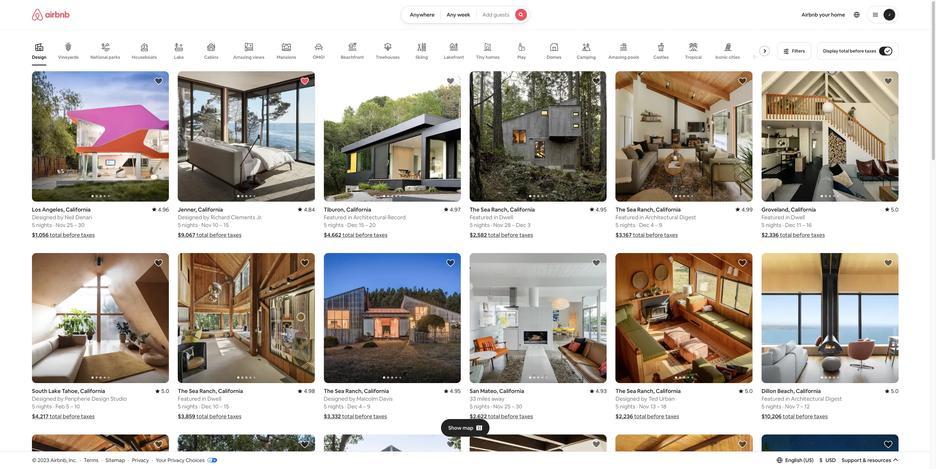 Task type: locate. For each thing, give the bounding box(es) containing it.
nights up "$3,859"
[[182, 403, 198, 410]]

nov down "away"
[[494, 403, 504, 410]]

your
[[156, 457, 167, 464]]

total right '$2,582'
[[488, 231, 500, 238]]

architectural inside the sea ranch, california featured in architectural digest 5 nights · dec 4 – 9 $3,167 total before taxes
[[645, 214, 679, 221]]

sitemap
[[105, 457, 125, 464]]

10 inside the sea ranch, california featured in dwell 5 nights · dec 10 – 15 $3,859 total before taxes
[[213, 403, 219, 410]]

add to wishlist: the sea ranch, california image for the sea ranch, california featured in dwell 5 nights · nov 28 – dec 3 $2,582 total before taxes
[[592, 77, 601, 86]]

1 vertical spatial design
[[92, 395, 109, 402]]

designed for the sea ranch, california designed by ted urban 5 nights · nov 13 – 18 $2,236 total before taxes
[[616, 395, 640, 402]]

total right $10,206 on the bottom right
[[783, 413, 795, 420]]

3
[[528, 221, 531, 228]]

5 up $1,056
[[32, 221, 35, 228]]

the up "$3,859"
[[178, 388, 188, 395]]

before inside dillon beach, california featured in architectural digest 5 nights · nov 7 – 12 $10,206 total before taxes
[[796, 413, 813, 420]]

4.96
[[158, 206, 169, 213]]

5
[[32, 221, 35, 228], [178, 221, 181, 228], [470, 221, 473, 228], [616, 221, 619, 228], [324, 221, 327, 228], [762, 221, 765, 228], [32, 403, 35, 410], [66, 403, 69, 410], [178, 403, 181, 410], [470, 403, 473, 410], [616, 403, 619, 410], [324, 403, 327, 410], [762, 403, 765, 410]]

4 for architectural
[[651, 221, 654, 228]]

taxes inside the los angeles, california designed by neil denari 5 nights · nov 25 – 30 $1,056 total before taxes
[[81, 231, 95, 238]]

lake left cabins
[[174, 54, 184, 60]]

1 vertical spatial add to wishlist: south lake tahoe, california image
[[884, 440, 893, 449]]

4.95 for the sea ranch, california featured in dwell 5 nights · nov 28 – dec 3 $2,582 total before taxes
[[596, 206, 607, 213]]

by inside the sea ranch, california designed by ted urban 5 nights · nov 13 – 18 $2,236 total before taxes
[[641, 395, 648, 402]]

design left studio
[[92, 395, 109, 402]]

sea for the sea ranch, california featured in dwell 5 nights · dec 10 – 15 $3,859 total before taxes
[[189, 388, 198, 395]]

0 horizontal spatial digest
[[680, 214, 696, 221]]

nights up the $2,236
[[620, 403, 636, 410]]

filters
[[793, 48, 805, 54]]

5.0 out of 5 average rating image
[[155, 388, 169, 395], [739, 388, 753, 395]]

tahoe,
[[62, 388, 79, 395]]

featured up '$2,582'
[[470, 214, 493, 221]]

nights up $2,336
[[766, 221, 782, 228]]

nov for designed
[[56, 221, 66, 228]]

angeles,
[[42, 206, 65, 213]]

$4,662
[[324, 231, 342, 238]]

4.97
[[450, 206, 461, 213]]

before down richard
[[210, 231, 227, 238]]

5.0
[[891, 206, 899, 213], [161, 388, 169, 395], [745, 388, 753, 395], [891, 388, 899, 395]]

none search field containing anywhere
[[401, 6, 530, 24]]

2 5.0 out of 5 average rating image from the top
[[885, 388, 899, 395]]

5.0 out of 5 average rating image for south lake tahoe, california designed by peripherie design studio 5 nights · feb 5 – 10 $4,217 total before taxes
[[155, 388, 169, 395]]

before down neil
[[63, 231, 80, 238]]

sea up "$3,859"
[[189, 388, 198, 395]]

0 vertical spatial 5.0 out of 5 average rating image
[[885, 206, 899, 213]]

15 inside jenner, california designed by richard clements jr. 5 nights · nov 10 – 15 $9,067 total before taxes
[[224, 221, 229, 228]]

in inside tiburon, california featured in architectural record 5 nights · dec 15 – 20 $4,662 total before taxes
[[348, 214, 352, 221]]

mansions
[[277, 54, 296, 60]]

taxes inside the sea ranch, california featured in architectural digest 5 nights · dec 4 – 9 $3,167 total before taxes
[[665, 231, 678, 238]]

add to wishlist: san mateo, california image
[[592, 259, 601, 267]]

anywhere
[[410, 11, 435, 18]]

ranch, for total
[[200, 388, 217, 395]]

nights
[[36, 221, 52, 228], [182, 221, 198, 228], [474, 221, 490, 228], [620, 221, 636, 228], [328, 221, 344, 228], [766, 221, 782, 228], [36, 403, 52, 410], [182, 403, 198, 410], [474, 403, 490, 410], [620, 403, 636, 410], [328, 403, 344, 410], [766, 403, 782, 410]]

dwell
[[499, 214, 513, 221], [791, 214, 805, 221], [207, 395, 221, 402]]

featured down "tiburon,"
[[324, 214, 347, 221]]

total inside the sea ranch, california designed by malcolm davis 5 nights · dec 4 – 9 $3,332 total before taxes
[[342, 413, 354, 420]]

total right $3,332
[[342, 413, 354, 420]]

show map button
[[441, 419, 490, 437]]

castles
[[654, 54, 669, 60]]

before inside groveland, california featured in dwell 5 nights · dec 11 – 16 $2,336 total before taxes
[[793, 231, 810, 238]]

nov inside the sea ranch, california featured in dwell 5 nights · nov 28 – dec 3 $2,582 total before taxes
[[494, 221, 504, 228]]

the right 4.93
[[616, 388, 626, 395]]

dec inside the sea ranch, california featured in dwell 5 nights · nov 28 – dec 3 $2,582 total before taxes
[[516, 221, 527, 228]]

9 for architectural
[[659, 221, 663, 228]]

1 vertical spatial digest
[[826, 395, 842, 402]]

25 inside the los angeles, california designed by neil denari 5 nights · nov 25 – 30 $1,056 total before taxes
[[67, 221, 73, 228]]

1 horizontal spatial 30
[[516, 403, 522, 410]]

ranch, for $3,167
[[638, 206, 655, 213]]

record
[[388, 214, 406, 221]]

amazing left pools
[[609, 54, 627, 60]]

any
[[447, 11, 456, 18]]

nights inside the sea ranch, california featured in dwell 5 nights · nov 28 – dec 3 $2,582 total before taxes
[[474, 221, 490, 228]]

5.0 out of 5 average rating image
[[885, 206, 899, 213], [885, 388, 899, 395]]

by left ted
[[641, 395, 648, 402]]

1 vertical spatial 4
[[359, 403, 362, 410]]

5 up the $9,067
[[178, 221, 181, 228]]

total right $2,336
[[780, 231, 792, 238]]

add guests button
[[476, 6, 530, 24]]

play
[[518, 54, 526, 60]]

sea inside the sea ranch, california featured in architectural digest 5 nights · dec 4 – 9 $3,167 total before taxes
[[627, 206, 636, 213]]

· inside tiburon, california featured in architectural record 5 nights · dec 15 – 20 $4,662 total before taxes
[[345, 221, 346, 228]]

group
[[32, 37, 773, 65], [32, 71, 169, 202], [178, 71, 315, 202], [324, 71, 461, 202], [470, 71, 607, 202], [616, 71, 890, 202], [762, 71, 899, 202], [32, 253, 169, 383], [178, 253, 315, 383], [324, 253, 461, 383], [470, 253, 607, 383], [616, 253, 753, 383], [762, 253, 899, 383], [32, 435, 169, 469], [178, 435, 315, 469], [324, 435, 461, 469], [470, 435, 607, 469], [616, 435, 753, 469], [762, 435, 899, 469]]

1 horizontal spatial lake
[[174, 54, 184, 60]]

the for the sea ranch, california featured in architectural digest 5 nights · dec 4 – 9 $3,167 total before taxes
[[616, 206, 626, 213]]

5 up $10,206 on the bottom right
[[762, 403, 765, 410]]

·
[[53, 221, 54, 228], [199, 221, 200, 228], [491, 221, 492, 228], [637, 221, 638, 228], [345, 221, 346, 228], [783, 221, 784, 228], [53, 403, 54, 410], [199, 403, 200, 410], [491, 403, 492, 410], [637, 403, 638, 410], [345, 403, 346, 410], [783, 403, 784, 410], [80, 457, 81, 464], [101, 457, 103, 464], [128, 457, 129, 464], [152, 457, 153, 464]]

1 5.0 out of 5 average rating image from the left
[[155, 388, 169, 395]]

0 vertical spatial 25
[[67, 221, 73, 228]]

0 horizontal spatial amazing
[[233, 54, 252, 60]]

designed down jenner,
[[178, 214, 202, 221]]

15 inside the sea ranch, california featured in dwell 5 nights · dec 10 – 15 $3,859 total before taxes
[[224, 403, 229, 410]]

1 horizontal spatial dwell
[[499, 214, 513, 221]]

total right "$3,859"
[[197, 413, 208, 420]]

1 horizontal spatial add to wishlist: south lake tahoe, california image
[[884, 440, 893, 449]]

ranch, for $2,582
[[492, 206, 509, 213]]

sea up $3,332
[[335, 388, 344, 395]]

0 horizontal spatial privacy
[[132, 457, 149, 464]]

before inside the sea ranch, california designed by ted urban 5 nights · nov 13 – 18 $2,236 total before taxes
[[648, 413, 665, 420]]

nights down miles
[[474, 403, 490, 410]]

5 up '$2,582'
[[470, 221, 473, 228]]

0 vertical spatial design
[[32, 54, 46, 60]]

before down the malcolm
[[355, 413, 372, 420]]

nov inside dillon beach, california featured in architectural digest 5 nights · nov 7 – 12 $10,206 total before taxes
[[785, 403, 795, 410]]

featured down dillon
[[762, 395, 785, 402]]

nights inside tiburon, california featured in architectural record 5 nights · dec 15 – 20 $4,662 total before taxes
[[328, 221, 344, 228]]

los
[[32, 206, 41, 213]]

before down "28"
[[501, 231, 518, 238]]

5 up $4,662 at left
[[324, 221, 327, 228]]

13
[[651, 403, 656, 410]]

total inside tiburon, california featured in architectural record 5 nights · dec 15 – 20 $4,662 total before taxes
[[343, 231, 355, 238]]

4
[[651, 221, 654, 228], [359, 403, 362, 410]]

the right 4.98
[[324, 388, 334, 395]]

designed down "los"
[[32, 214, 56, 221]]

privacy link
[[132, 457, 149, 464]]

$
[[820, 457, 823, 464]]

lakefront
[[444, 54, 464, 60]]

total right the $9,067
[[197, 231, 208, 238]]

4.98 out of 5 average rating image
[[298, 388, 315, 395]]

before inside jenner, california designed by richard clements jr. 5 nights · nov 10 – 15 $9,067 total before taxes
[[210, 231, 227, 238]]

33
[[470, 395, 476, 402]]

lake
[[174, 54, 184, 60], [49, 388, 61, 395]]

before down "away"
[[501, 413, 518, 420]]

before down 11
[[793, 231, 810, 238]]

2 5.0 out of 5 average rating image from the left
[[739, 388, 753, 395]]

before down 13
[[648, 413, 665, 420]]

total right the $2,236
[[634, 413, 646, 420]]

amazing views
[[233, 54, 265, 60]]

neil
[[65, 214, 74, 221]]

1 horizontal spatial 4
[[651, 221, 654, 228]]

designed inside south lake tahoe, california designed by peripherie design studio 5 nights · feb 5 – 10 $4,217 total before taxes
[[32, 395, 56, 402]]

cabins
[[204, 54, 218, 60]]

by up the 'feb'
[[57, 395, 64, 402]]

add to wishlist: del monte forest, california image
[[300, 440, 309, 449]]

2 privacy from the left
[[168, 457, 185, 464]]

nights up $10,206 on the bottom right
[[766, 403, 782, 410]]

total inside the sea ranch, california designed by ted urban 5 nights · nov 13 – 18 $2,236 total before taxes
[[634, 413, 646, 420]]

0 horizontal spatial 25
[[67, 221, 73, 228]]

taxes inside the sea ranch, california designed by ted urban 5 nights · nov 13 – 18 $2,236 total before taxes
[[666, 413, 679, 420]]

sea up $3,167
[[627, 206, 636, 213]]

4 inside the sea ranch, california featured in architectural digest 5 nights · dec 4 – 9 $3,167 total before taxes
[[651, 221, 654, 228]]

before down the 'feb'
[[63, 413, 80, 420]]

groveland, california featured in dwell 5 nights · dec 11 – 16 $2,336 total before taxes
[[762, 206, 825, 238]]

the right 4.97
[[470, 206, 480, 213]]

featured down groveland, in the top right of the page
[[762, 214, 785, 221]]

· inside groveland, california featured in dwell 5 nights · dec 11 – 16 $2,336 total before taxes
[[783, 221, 784, 228]]

30 inside san mateo, california 33 miles away 5 nights · nov 25 – 30 $2,622 total before taxes
[[516, 403, 522, 410]]

1 vertical spatial 9
[[367, 403, 371, 410]]

designed
[[32, 214, 56, 221], [178, 214, 202, 221], [32, 395, 56, 402], [616, 395, 640, 402], [324, 395, 348, 402]]

california inside dillon beach, california featured in architectural digest 5 nights · nov 7 – 12 $10,206 total before taxes
[[796, 388, 821, 395]]

before right "$3,859"
[[210, 413, 227, 420]]

9
[[659, 221, 663, 228], [367, 403, 371, 410]]

taxes inside the sea ranch, california featured in dwell 5 nights · dec 10 – 15 $3,859 total before taxes
[[228, 413, 242, 420]]

inc.
[[69, 457, 77, 464]]

by left richard
[[203, 214, 210, 221]]

add to wishlist: groveland, california image
[[884, 77, 893, 86]]

0 vertical spatial digest
[[680, 214, 696, 221]]

nov inside jenner, california designed by richard clements jr. 5 nights · nov 10 – 15 $9,067 total before taxes
[[202, 221, 212, 228]]

privacy right your
[[168, 457, 185, 464]]

before down 12
[[796, 413, 813, 420]]

lake right south in the bottom left of the page
[[49, 388, 61, 395]]

9 inside the sea ranch, california featured in architectural digest 5 nights · dec 4 – 9 $3,167 total before taxes
[[659, 221, 663, 228]]

$3,859
[[178, 413, 195, 420]]

nights up '$2,582'
[[474, 221, 490, 228]]

nov left 7
[[785, 403, 795, 410]]

1 privacy from the left
[[132, 457, 149, 464]]

featured up "$3,859"
[[178, 395, 201, 402]]

designed up $3,332
[[324, 395, 348, 402]]

1 horizontal spatial architectural
[[645, 214, 679, 221]]

0 horizontal spatial 5.0 out of 5 average rating image
[[155, 388, 169, 395]]

4.84 out of 5 average rating image
[[298, 206, 315, 213]]

1 vertical spatial 25
[[505, 403, 511, 410]]

before
[[850, 48, 864, 54], [63, 231, 80, 238], [210, 231, 227, 238], [501, 231, 518, 238], [646, 231, 663, 238], [356, 231, 373, 238], [793, 231, 810, 238], [63, 413, 80, 420], [210, 413, 227, 420], [501, 413, 518, 420], [648, 413, 665, 420], [355, 413, 372, 420], [796, 413, 813, 420]]

amazing for amazing views
[[233, 54, 252, 60]]

total
[[840, 48, 849, 54], [50, 231, 62, 238], [197, 231, 208, 238], [488, 231, 500, 238], [633, 231, 645, 238], [343, 231, 355, 238], [780, 231, 792, 238], [50, 413, 62, 420], [197, 413, 208, 420], [488, 413, 500, 420], [634, 413, 646, 420], [342, 413, 354, 420], [783, 413, 795, 420]]

california inside jenner, california designed by richard clements jr. 5 nights · nov 10 – 15 $9,067 total before taxes
[[198, 206, 223, 213]]

nov left 13
[[639, 403, 650, 410]]

5.0 for dillon beach, california featured in architectural digest 5 nights · nov 7 – 12 $10,206 total before taxes
[[891, 388, 899, 395]]

privacy
[[132, 457, 149, 464], [168, 457, 185, 464]]

18
[[661, 403, 667, 410]]

total right $3,167
[[633, 231, 645, 238]]

4.99
[[742, 206, 753, 213]]

taxes inside dillon beach, california featured in architectural digest 5 nights · nov 7 – 12 $10,206 total before taxes
[[815, 413, 828, 420]]

5 inside the sea ranch, california featured in architectural digest 5 nights · dec 4 – 9 $3,167 total before taxes
[[616, 221, 619, 228]]

airbnb
[[802, 11, 818, 18]]

nov down neil
[[56, 221, 66, 228]]

featured inside the sea ranch, california featured in dwell 5 nights · dec 10 – 15 $3,859 total before taxes
[[178, 395, 201, 402]]

total inside the los angeles, california designed by neil denari 5 nights · nov 25 – 30 $1,056 total before taxes
[[50, 231, 62, 238]]

featured up $3,167
[[616, 214, 639, 221]]

digest
[[680, 214, 696, 221], [826, 395, 842, 402]]

tiburon, california featured in architectural record 5 nights · dec 15 – 20 $4,662 total before taxes
[[324, 206, 406, 238]]

1 horizontal spatial digest
[[826, 395, 842, 402]]

nov left "28"
[[494, 221, 504, 228]]

design left vineyards
[[32, 54, 46, 60]]

nights inside san mateo, california 33 miles away 5 nights · nov 25 – 30 $2,622 total before taxes
[[474, 403, 490, 410]]

5 inside jenner, california designed by richard clements jr. 5 nights · nov 10 – 15 $9,067 total before taxes
[[178, 221, 181, 228]]

designed down south in the bottom left of the page
[[32, 395, 56, 402]]

terms
[[84, 457, 99, 464]]

support
[[842, 457, 862, 464]]

architectural inside dillon beach, california featured in architectural digest 5 nights · nov 7 – 12 $10,206 total before taxes
[[791, 395, 825, 402]]

0 horizontal spatial architectural
[[353, 214, 387, 221]]

– inside jenner, california designed by richard clements jr. 5 nights · nov 10 – 15 $9,067 total before taxes
[[220, 221, 222, 228]]

5 up "$3,859"
[[178, 403, 181, 410]]

english
[[786, 457, 803, 464]]

design
[[32, 54, 46, 60], [92, 395, 109, 402]]

0 horizontal spatial dwell
[[207, 395, 221, 402]]

the inside the sea ranch, california featured in dwell 5 nights · dec 10 – 15 $3,859 total before taxes
[[178, 388, 188, 395]]

5 up $3,167
[[616, 221, 619, 228]]

1 vertical spatial 30
[[516, 403, 522, 410]]

0 vertical spatial lake
[[174, 54, 184, 60]]

before inside tiburon, california featured in architectural record 5 nights · dec 15 – 20 $4,662 total before taxes
[[356, 231, 373, 238]]

0 horizontal spatial lake
[[49, 388, 61, 395]]

nov down richard
[[202, 221, 212, 228]]

group containing national parks
[[32, 37, 773, 65]]

add to wishlist: the sea ranch, california image
[[592, 77, 601, 86], [738, 77, 747, 86], [300, 259, 309, 267], [446, 259, 455, 267]]

sea up '$2,582'
[[481, 206, 490, 213]]

5 up the $2,236
[[616, 403, 619, 410]]

nights up $4,662 at left
[[328, 221, 344, 228]]

total right $1,056
[[50, 231, 62, 238]]

5.0 out of 5 average rating image for the sea ranch, california designed by ted urban 5 nights · nov 13 – 18 $2,236 total before taxes
[[739, 388, 753, 395]]

nov for by
[[202, 221, 212, 228]]

amazing
[[233, 54, 252, 60], [609, 54, 627, 60]]

nights inside dillon beach, california featured in architectural digest 5 nights · nov 7 – 12 $10,206 total before taxes
[[766, 403, 782, 410]]

before inside the sea ranch, california featured in dwell 5 nights · nov 28 – dec 3 $2,582 total before taxes
[[501, 231, 518, 238]]

4 for malcolm
[[359, 403, 362, 410]]

sea up the $2,236
[[627, 388, 636, 395]]

add to wishlist: aptos, california image
[[446, 440, 455, 449]]

· inside the los angeles, california designed by neil denari 5 nights · nov 25 – 30 $1,056 total before taxes
[[53, 221, 54, 228]]

designed up the $2,236
[[616, 395, 640, 402]]

4.99 out of 5 average rating image
[[736, 206, 753, 213]]

– inside south lake tahoe, california designed by peripherie design studio 5 nights · feb 5 – 10 $4,217 total before taxes
[[70, 403, 73, 410]]

the inside the sea ranch, california designed by malcolm davis 5 nights · dec 4 – 9 $3,332 total before taxes
[[324, 388, 334, 395]]

in inside the sea ranch, california featured in dwell 5 nights · dec 10 – 15 $3,859 total before taxes
[[202, 395, 206, 402]]

1 horizontal spatial design
[[92, 395, 109, 402]]

0 horizontal spatial design
[[32, 54, 46, 60]]

· inside dillon beach, california featured in architectural digest 5 nights · nov 7 – 12 $10,206 total before taxes
[[783, 403, 784, 410]]

the right 4.95 out of 5 average rating image
[[616, 206, 626, 213]]

0 vertical spatial 4.95
[[596, 206, 607, 213]]

4.97 out of 5 average rating image
[[444, 206, 461, 213]]

by left neil
[[57, 214, 64, 221]]

$4,217
[[32, 413, 49, 420]]

None search field
[[401, 6, 530, 24]]

feb
[[56, 403, 65, 410]]

0 horizontal spatial 4
[[359, 403, 362, 410]]

5 up $4,217 at the bottom of the page
[[32, 403, 35, 410]]

1 horizontal spatial privacy
[[168, 457, 185, 464]]

ranch, inside the sea ranch, california featured in dwell 5 nights · dec 10 – 15 $3,859 total before taxes
[[200, 388, 217, 395]]

peripherie
[[65, 395, 90, 402]]

nights up $1,056
[[36, 221, 52, 228]]

ranch, inside the sea ranch, california featured in dwell 5 nights · nov 28 – dec 3 $2,582 total before taxes
[[492, 206, 509, 213]]

1 vertical spatial 5.0 out of 5 average rating image
[[885, 388, 899, 395]]

clements
[[231, 214, 255, 221]]

1 vertical spatial lake
[[49, 388, 61, 395]]

© 2023 airbnb, inc. ·
[[32, 457, 81, 464]]

9 for malcolm
[[367, 403, 371, 410]]

5 inside dillon beach, california featured in architectural digest 5 nights · nov 7 – 12 $10,206 total before taxes
[[762, 403, 765, 410]]

0 vertical spatial add to wishlist: south lake tahoe, california image
[[154, 259, 163, 267]]

total right $4,662 at left
[[343, 231, 355, 238]]

· inside the sea ranch, california featured in architectural digest 5 nights · dec 4 – 9 $3,167 total before taxes
[[637, 221, 638, 228]]

before down the 20
[[356, 231, 373, 238]]

total inside jenner, california designed by richard clements jr. 5 nights · nov 10 – 15 $9,067 total before taxes
[[197, 231, 208, 238]]

– inside the sea ranch, california featured in dwell 5 nights · nov 28 – dec 3 $2,582 total before taxes
[[512, 221, 515, 228]]

nights up $3,167
[[620, 221, 636, 228]]

design inside south lake tahoe, california designed by peripherie design studio 5 nights · feb 5 – 10 $4,217 total before taxes
[[92, 395, 109, 402]]

ranch, inside the sea ranch, california designed by malcolm davis 5 nights · dec 4 – 9 $3,332 total before taxes
[[346, 388, 363, 395]]

5.0 out of 5 average rating image for groveland, california featured in dwell 5 nights · dec 11 – 16 $2,336 total before taxes
[[885, 206, 899, 213]]

1 horizontal spatial amazing
[[609, 54, 627, 60]]

sea for the sea ranch, california featured in dwell 5 nights · nov 28 – dec 3 $2,582 total before taxes
[[481, 206, 490, 213]]

taxes inside the sea ranch, california featured in dwell 5 nights · nov 28 – dec 3 $2,582 total before taxes
[[520, 231, 533, 238]]

the sea ranch, california featured in architectural digest 5 nights · dec 4 – 9 $3,167 total before taxes
[[616, 206, 696, 238]]

nights up $4,217 at the bottom of the page
[[36, 403, 52, 410]]

0 horizontal spatial 4.95
[[450, 388, 461, 395]]

amazing left views
[[233, 54, 252, 60]]

davis
[[379, 395, 393, 402]]

nights up the $9,067
[[182, 221, 198, 228]]

add to wishlist: south lake tahoe, california image
[[154, 259, 163, 267], [884, 440, 893, 449]]

(us)
[[804, 457, 814, 464]]

taxes inside jenner, california designed by richard clements jr. 5 nights · nov 10 – 15 $9,067 total before taxes
[[228, 231, 242, 238]]

5.0 for south lake tahoe, california designed by peripherie design studio 5 nights · feb 5 – 10 $4,217 total before taxes
[[161, 388, 169, 395]]

– inside the sea ranch, california designed by ted urban 5 nights · nov 13 – 18 $2,236 total before taxes
[[657, 403, 660, 410]]

0 horizontal spatial 9
[[367, 403, 371, 410]]

0 horizontal spatial 30
[[78, 221, 85, 228]]

0 vertical spatial 4
[[651, 221, 654, 228]]

5.0 for groveland, california featured in dwell 5 nights · dec 11 – 16 $2,336 total before taxes
[[891, 206, 899, 213]]

1 horizontal spatial 25
[[505, 403, 511, 410]]

5 down 33
[[470, 403, 473, 410]]

2 horizontal spatial dwell
[[791, 214, 805, 221]]

taxes inside tiburon, california featured in architectural record 5 nights · dec 15 – 20 $4,662 total before taxes
[[374, 231, 388, 238]]

5 inside groveland, california featured in dwell 5 nights · dec 11 – 16 $2,336 total before taxes
[[762, 221, 765, 228]]

5 up $2,336
[[762, 221, 765, 228]]

sea inside the sea ranch, california designed by ted urban 5 nights · nov 13 – 18 $2,236 total before taxes
[[627, 388, 636, 395]]

4.95
[[596, 206, 607, 213], [450, 388, 461, 395]]

featured inside the sea ranch, california featured in architectural digest 5 nights · dec 4 – 9 $3,167 total before taxes
[[616, 214, 639, 221]]

5 up $3,332
[[324, 403, 327, 410]]

15
[[224, 221, 229, 228], [359, 221, 364, 228], [224, 403, 229, 410]]

4.84
[[304, 206, 315, 213]]

california inside the sea ranch, california featured in architectural digest 5 nights · dec 4 – 9 $3,167 total before taxes
[[656, 206, 681, 213]]

$2,236
[[616, 413, 633, 420]]

2 horizontal spatial architectural
[[791, 395, 825, 402]]

california inside tiburon, california featured in architectural record 5 nights · dec 15 – 20 $4,662 total before taxes
[[347, 206, 371, 213]]

iconic
[[716, 54, 728, 60]]

by left the malcolm
[[349, 395, 356, 402]]

nights up $3,332
[[328, 403, 344, 410]]

any week
[[447, 11, 471, 18]]

urban
[[659, 395, 675, 402]]

in inside dillon beach, california featured in architectural digest 5 nights · nov 7 – 12 $10,206 total before taxes
[[786, 395, 790, 402]]

domes
[[547, 54, 562, 60]]

0 vertical spatial 9
[[659, 221, 663, 228]]

1 horizontal spatial 5.0 out of 5 average rating image
[[739, 388, 753, 395]]

total down the 'feb'
[[50, 413, 62, 420]]

$3,167
[[616, 231, 632, 238]]

before inside the los angeles, california designed by neil denari 5 nights · nov 25 – 30 $1,056 total before taxes
[[63, 231, 80, 238]]

the sea ranch, california featured in dwell 5 nights · dec 10 – 15 $3,859 total before taxes
[[178, 388, 243, 420]]

1 vertical spatial 4.95
[[450, 388, 461, 395]]

mateo,
[[481, 388, 498, 395]]

designed inside the sea ranch, california designed by malcolm davis 5 nights · dec 4 – 9 $3,332 total before taxes
[[324, 395, 348, 402]]

20
[[369, 221, 376, 228]]

ranch, inside the sea ranch, california designed by ted urban 5 nights · nov 13 – 18 $2,236 total before taxes
[[638, 388, 655, 395]]

designed for south lake tahoe, california designed by peripherie design studio 5 nights · feb 5 – 10 $4,217 total before taxes
[[32, 395, 56, 402]]

the inside the sea ranch, california featured in dwell 5 nights · nov 28 – dec 3 $2,582 total before taxes
[[470, 206, 480, 213]]

– inside san mateo, california 33 miles away 5 nights · nov 25 – 30 $2,622 total before taxes
[[512, 403, 515, 410]]

before right $3,167
[[646, 231, 663, 238]]

0 vertical spatial 30
[[78, 221, 85, 228]]

dwell for 4.95
[[499, 214, 513, 221]]

ranch,
[[492, 206, 509, 213], [638, 206, 655, 213], [200, 388, 217, 395], [638, 388, 655, 395], [346, 388, 363, 395]]

1 horizontal spatial 4.95
[[596, 206, 607, 213]]

1 5.0 out of 5 average rating image from the top
[[885, 206, 899, 213]]

taxes
[[865, 48, 877, 54], [81, 231, 95, 238], [228, 231, 242, 238], [520, 231, 533, 238], [665, 231, 678, 238], [374, 231, 388, 238], [812, 231, 825, 238], [81, 413, 95, 420], [228, 413, 242, 420], [520, 413, 533, 420], [666, 413, 679, 420], [374, 413, 387, 420], [815, 413, 828, 420]]

the inside the sea ranch, california designed by ted urban 5 nights · nov 13 – 18 $2,236 total before taxes
[[616, 388, 626, 395]]

privacy left your
[[132, 457, 149, 464]]

total right $2,622
[[488, 413, 500, 420]]

anywhere button
[[401, 6, 441, 24]]

show map
[[449, 425, 474, 431]]

privacy inside your privacy choices link
[[168, 457, 185, 464]]

1 horizontal spatial 9
[[659, 221, 663, 228]]

nights inside the sea ranch, california featured in architectural digest 5 nights · dec 4 – 9 $3,167 total before taxes
[[620, 221, 636, 228]]



Task type: describe. For each thing, give the bounding box(es) containing it.
digest inside the sea ranch, california featured in architectural digest 5 nights · dec 4 – 9 $3,167 total before taxes
[[680, 214, 696, 221]]

nights inside the los angeles, california designed by neil denari 5 nights · nov 25 – 30 $1,056 total before taxes
[[36, 221, 52, 228]]

support & resources
[[842, 457, 892, 464]]

15 for 4.84
[[224, 221, 229, 228]]

by inside jenner, california designed by richard clements jr. 5 nights · nov 10 – 15 $9,067 total before taxes
[[203, 214, 210, 221]]

your privacy choices
[[156, 457, 205, 464]]

the for the sea ranch, california designed by ted urban 5 nights · nov 13 – 18 $2,236 total before taxes
[[616, 388, 626, 395]]

designed for the sea ranch, california designed by malcolm davis 5 nights · dec 4 – 9 $3,332 total before taxes
[[324, 395, 348, 402]]

houseboats
[[132, 54, 157, 60]]

nov for featured
[[785, 403, 795, 410]]

the sea ranch, california designed by malcolm davis 5 nights · dec 4 – 9 $3,332 total before taxes
[[324, 388, 393, 420]]

homes
[[486, 54, 500, 60]]

2023
[[38, 457, 49, 464]]

california inside groveland, california featured in dwell 5 nights · dec 11 – 16 $2,336 total before taxes
[[791, 206, 816, 213]]

california inside the los angeles, california designed by neil denari 5 nights · nov 25 – 30 $1,056 total before taxes
[[66, 206, 91, 213]]

california inside the sea ranch, california designed by ted urban 5 nights · nov 13 – 18 $2,236 total before taxes
[[656, 388, 681, 395]]

– inside dillon beach, california featured in architectural digest 5 nights · nov 7 – 12 $10,206 total before taxes
[[801, 403, 804, 410]]

· inside jenner, california designed by richard clements jr. 5 nights · nov 10 – 15 $9,067 total before taxes
[[199, 221, 200, 228]]

dillon
[[762, 388, 777, 395]]

the for the sea ranch, california featured in dwell 5 nights · nov 28 – dec 3 $2,582 total before taxes
[[470, 206, 480, 213]]

beachfront
[[341, 54, 364, 60]]

los angeles, california designed by neil denari 5 nights · nov 25 – 30 $1,056 total before taxes
[[32, 206, 95, 238]]

skiing
[[416, 54, 428, 60]]

display total before taxes
[[824, 48, 877, 54]]

5 inside san mateo, california 33 miles away 5 nights · nov 25 – 30 $2,622 total before taxes
[[470, 403, 473, 410]]

views
[[253, 54, 265, 60]]

0 horizontal spatial add to wishlist: south lake tahoe, california image
[[154, 259, 163, 267]]

before inside the sea ranch, california featured in dwell 5 nights · dec 10 – 15 $3,859 total before taxes
[[210, 413, 227, 420]]

total right the display
[[840, 48, 849, 54]]

vineyards
[[58, 54, 79, 60]]

10 for richard
[[213, 221, 218, 228]]

nights inside south lake tahoe, california designed by peripherie design studio 5 nights · feb 5 – 10 $4,217 total before taxes
[[36, 403, 52, 410]]

terms · sitemap · privacy ·
[[84, 457, 153, 464]]

add to wishlist: pacifica, california image
[[738, 440, 747, 449]]

4.93 out of 5 average rating image
[[590, 388, 607, 395]]

before inside san mateo, california 33 miles away 5 nights · nov 25 – 30 $2,622 total before taxes
[[501, 413, 518, 420]]

dwell for 4.98
[[207, 395, 221, 402]]

add to wishlist: the sea ranch, california image for the sea ranch, california designed by malcolm davis 5 nights · dec 4 – 9 $3,332 total before taxes
[[446, 259, 455, 267]]

· inside san mateo, california 33 miles away 5 nights · nov 25 – 30 $2,622 total before taxes
[[491, 403, 492, 410]]

california inside south lake tahoe, california designed by peripherie design studio 5 nights · feb 5 – 10 $4,217 total before taxes
[[80, 388, 105, 395]]

show
[[449, 425, 462, 431]]

add to wishlist: the sea ranch, california image
[[738, 259, 747, 267]]

total inside san mateo, california 33 miles away 5 nights · nov 25 – 30 $2,622 total before taxes
[[488, 413, 500, 420]]

&
[[863, 457, 867, 464]]

total inside groveland, california featured in dwell 5 nights · dec 11 – 16 $2,336 total before taxes
[[780, 231, 792, 238]]

add to wishlist: half moon bay, california image
[[592, 440, 601, 449]]

5.0 for the sea ranch, california designed by ted urban 5 nights · nov 13 – 18 $2,236 total before taxes
[[745, 388, 753, 395]]

5 inside the sea ranch, california designed by ted urban 5 nights · nov 13 – 18 $2,236 total before taxes
[[616, 403, 619, 410]]

the for the sea ranch, california designed by malcolm davis 5 nights · dec 4 – 9 $3,332 total before taxes
[[324, 388, 334, 395]]

dillon beach, california featured in architectural digest 5 nights · nov 7 – 12 $10,206 total before taxes
[[762, 388, 842, 420]]

california inside the sea ranch, california designed by malcolm davis 5 nights · dec 4 – 9 $3,332 total before taxes
[[364, 388, 389, 395]]

designed inside the los angeles, california designed by neil denari 5 nights · nov 25 – 30 $1,056 total before taxes
[[32, 214, 56, 221]]

dwell inside groveland, california featured in dwell 5 nights · dec 11 – 16 $2,336 total before taxes
[[791, 214, 805, 221]]

nights inside jenner, california designed by richard clements jr. 5 nights · nov 10 – 15 $9,067 total before taxes
[[182, 221, 198, 228]]

4.96 out of 5 average rating image
[[152, 206, 169, 213]]

nov for california
[[494, 221, 504, 228]]

airbnb your home link
[[798, 7, 850, 22]]

5 right the 'feb'
[[66, 403, 69, 410]]

sea for the sea ranch, california featured in architectural digest 5 nights · dec 4 – 9 $3,167 total before taxes
[[627, 206, 636, 213]]

add to wishlist: santa rosa, california image
[[154, 440, 163, 449]]

16
[[807, 221, 812, 228]]

5 inside tiburon, california featured in architectural record 5 nights · dec 15 – 20 $4,662 total before taxes
[[324, 221, 327, 228]]

guests
[[494, 11, 510, 18]]

dec inside tiburon, california featured in architectural record 5 nights · dec 15 – 20 $4,662 total before taxes
[[348, 221, 358, 228]]

add to wishlist: the sea ranch, california image for the sea ranch, california featured in architectural digest 5 nights · dec 4 – 9 $3,167 total before taxes
[[738, 77, 747, 86]]

california inside san mateo, california 33 miles away 5 nights · nov 25 – 30 $2,622 total before taxes
[[500, 388, 525, 395]]

5 inside the los angeles, california designed by neil denari 5 nights · nov 25 – 30 $1,056 total before taxes
[[32, 221, 35, 228]]

– inside the sea ranch, california featured in architectural digest 5 nights · dec 4 – 9 $3,167 total before taxes
[[655, 221, 658, 228]]

4.95 out of 5 average rating image
[[590, 206, 607, 213]]

nov inside san mateo, california 33 miles away 5 nights · nov 25 – 30 $2,622 total before taxes
[[494, 403, 504, 410]]

· inside the sea ranch, california featured in dwell 5 nights · nov 28 – dec 3 $2,582 total before taxes
[[491, 221, 492, 228]]

5.0 out of 5 average rating image for dillon beach, california featured in architectural digest 5 nights · nov 7 – 12 $10,206 total before taxes
[[885, 388, 899, 395]]

· inside the sea ranch, california featured in dwell 5 nights · dec 10 – 15 $3,859 total before taxes
[[199, 403, 200, 410]]

south
[[32, 388, 47, 395]]

total inside dillon beach, california featured in architectural digest 5 nights · nov 7 – 12 $10,206 total before taxes
[[783, 413, 795, 420]]

4.93
[[596, 388, 607, 395]]

– inside the sea ranch, california designed by malcolm davis 5 nights · dec 4 – 9 $3,332 total before taxes
[[363, 403, 366, 410]]

15 inside tiburon, california featured in architectural record 5 nights · dec 15 – 20 $4,662 total before taxes
[[359, 221, 364, 228]]

– inside tiburon, california featured in architectural record 5 nights · dec 15 – 20 $4,662 total before taxes
[[366, 221, 368, 228]]

california inside the sea ranch, california featured in dwell 5 nights · dec 10 – 15 $3,859 total before taxes
[[218, 388, 243, 395]]

before inside south lake tahoe, california designed by peripherie design studio 5 nights · feb 5 – 10 $4,217 total before taxes
[[63, 413, 80, 420]]

$10,206
[[762, 413, 782, 420]]

10 inside south lake tahoe, california designed by peripherie design studio 5 nights · feb 5 – 10 $4,217 total before taxes
[[74, 403, 80, 410]]

dec inside the sea ranch, california featured in architectural digest 5 nights · dec 4 – 9 $3,167 total before taxes
[[639, 221, 650, 228]]

richard
[[211, 214, 230, 221]]

week
[[458, 11, 471, 18]]

tropical
[[685, 54, 702, 60]]

english (us)
[[786, 457, 814, 464]]

in inside the sea ranch, california featured in dwell 5 nights · nov 28 – dec 3 $2,582 total before taxes
[[494, 214, 498, 221]]

add to wishlist: dillon beach, california image
[[884, 259, 893, 267]]

away
[[492, 395, 505, 402]]

taxes inside south lake tahoe, california designed by peripherie design studio 5 nights · feb 5 – 10 $4,217 total before taxes
[[81, 413, 95, 420]]

san
[[470, 388, 479, 395]]

featured inside groveland, california featured in dwell 5 nights · dec 11 – 16 $2,336 total before taxes
[[762, 214, 785, 221]]

15 for 4.98
[[224, 403, 229, 410]]

before inside the sea ranch, california designed by malcolm davis 5 nights · dec 4 – 9 $3,332 total before taxes
[[355, 413, 372, 420]]

display
[[824, 48, 839, 54]]

san mateo, california 33 miles away 5 nights · nov 25 – 30 $2,622 total before taxes
[[470, 388, 533, 420]]

airbnb your home
[[802, 11, 845, 18]]

choices
[[186, 457, 205, 464]]

25 inside san mateo, california 33 miles away 5 nights · nov 25 – 30 $2,622 total before taxes
[[505, 403, 511, 410]]

add to wishlist: los angeles, california image
[[154, 77, 163, 86]]

tiny homes
[[476, 54, 500, 60]]

add to wishlist: tiburon, california image
[[446, 77, 455, 86]]

©
[[32, 457, 36, 464]]

before inside the sea ranch, california featured in architectural digest 5 nights · dec 4 – 9 $3,167 total before taxes
[[646, 231, 663, 238]]

featured inside tiburon, california featured in architectural record 5 nights · dec 15 – 20 $4,662 total before taxes
[[324, 214, 347, 221]]

total inside south lake tahoe, california designed by peripherie design studio 5 nights · feb 5 – 10 $4,217 total before taxes
[[50, 413, 62, 420]]

sea for the sea ranch, california designed by malcolm davis 5 nights · dec 4 – 9 $3,332 total before taxes
[[335, 388, 344, 395]]

10 for featured
[[213, 403, 219, 410]]

the for the sea ranch, california featured in dwell 5 nights · dec 10 – 15 $3,859 total before taxes
[[178, 388, 188, 395]]

architectural inside tiburon, california featured in architectural record 5 nights · dec 15 – 20 $4,662 total before taxes
[[353, 214, 387, 221]]

beach,
[[778, 388, 795, 395]]

30 inside the los angeles, california designed by neil denari 5 nights · nov 25 – 30 $1,056 total before taxes
[[78, 221, 85, 228]]

groveland,
[[762, 206, 790, 213]]

$3,332
[[324, 413, 341, 420]]

$2,622
[[470, 413, 487, 420]]

your privacy choices link
[[156, 457, 217, 464]]

amazing for amazing pools
[[609, 54, 627, 60]]

add guests
[[483, 11, 510, 18]]

filters button
[[777, 42, 811, 60]]

remove from wishlist: jenner, california image
[[300, 77, 309, 86]]

tiny
[[476, 54, 485, 60]]

5 inside the sea ranch, california featured in dwell 5 nights · dec 10 – 15 $3,859 total before taxes
[[178, 403, 181, 410]]

cities
[[729, 54, 740, 60]]

south lake tahoe, california designed by peripherie design studio 5 nights · feb 5 – 10 $4,217 total before taxes
[[32, 388, 127, 420]]

dec inside the sea ranch, california featured in dwell 5 nights · dec 10 – 15 $3,859 total before taxes
[[202, 403, 212, 410]]

dec inside groveland, california featured in dwell 5 nights · dec 11 – 16 $2,336 total before taxes
[[785, 221, 796, 228]]

jenner, california designed by richard clements jr. 5 nights · nov 10 – 15 $9,067 total before taxes
[[178, 206, 262, 238]]

amazing pools
[[609, 54, 639, 60]]

ranch, for $2,236
[[638, 388, 655, 395]]

national
[[90, 54, 108, 60]]

dec inside the sea ranch, california designed by malcolm davis 5 nights · dec 4 – 9 $3,332 total before taxes
[[348, 403, 358, 410]]

28
[[505, 221, 511, 228]]

before right the display
[[850, 48, 864, 54]]

· inside south lake tahoe, california designed by peripherie design studio 5 nights · feb 5 – 10 $4,217 total before taxes
[[53, 403, 54, 410]]

11
[[797, 221, 802, 228]]

by for the sea ranch, california designed by malcolm davis 5 nights · dec 4 – 9 $3,332 total before taxes
[[349, 395, 356, 402]]

4.95 out of 5 average rating image
[[444, 388, 461, 395]]

iconic cities
[[716, 54, 740, 60]]

digest inside dillon beach, california featured in architectural digest 5 nights · nov 7 – 12 $10,206 total before taxes
[[826, 395, 842, 402]]

usd
[[826, 457, 836, 464]]

nights inside the sea ranch, california designed by malcolm davis 5 nights · dec 4 – 9 $3,332 total before taxes
[[328, 403, 344, 410]]

sea for the sea ranch, california designed by ted urban 5 nights · nov 13 – 18 $2,236 total before taxes
[[627, 388, 636, 395]]

treehouses
[[376, 54, 400, 60]]

by for south lake tahoe, california designed by peripherie design studio 5 nights · feb 5 – 10 $4,217 total before taxes
[[57, 395, 64, 402]]

12
[[805, 403, 810, 410]]

any week button
[[441, 6, 477, 24]]

– inside the los angeles, california designed by neil denari 5 nights · nov 25 – 30 $1,056 total before taxes
[[74, 221, 77, 228]]

trending
[[753, 54, 772, 60]]

$1,056
[[32, 231, 49, 238]]

add to wishlist: the sea ranch, california image for the sea ranch, california featured in dwell 5 nights · dec 10 – 15 $3,859 total before taxes
[[300, 259, 309, 267]]

in inside the sea ranch, california featured in architectural digest 5 nights · dec 4 – 9 $3,167 total before taxes
[[640, 214, 644, 221]]

studio
[[110, 395, 127, 402]]

featured inside dillon beach, california featured in architectural digest 5 nights · nov 7 – 12 $10,206 total before taxes
[[762, 395, 785, 402]]

nights inside the sea ranch, california designed by ted urban 5 nights · nov 13 – 18 $2,236 total before taxes
[[620, 403, 636, 410]]

4.98
[[304, 388, 315, 395]]

total inside the sea ranch, california featured in dwell 5 nights · nov 28 – dec 3 $2,582 total before taxes
[[488, 231, 500, 238]]

profile element
[[539, 0, 899, 29]]

california inside the sea ranch, california featured in dwell 5 nights · nov 28 – dec 3 $2,582 total before taxes
[[510, 206, 535, 213]]

ted
[[649, 395, 658, 402]]

total inside the sea ranch, california featured in architectural digest 5 nights · dec 4 – 9 $3,167 total before taxes
[[633, 231, 645, 238]]

5 inside the sea ranch, california featured in dwell 5 nights · nov 28 – dec 3 $2,582 total before taxes
[[470, 221, 473, 228]]

– inside the sea ranch, california featured in dwell 5 nights · dec 10 – 15 $3,859 total before taxes
[[220, 403, 223, 410]]

jenner,
[[178, 206, 197, 213]]

map
[[463, 425, 474, 431]]

home
[[832, 11, 845, 18]]

ranch, for $3,332
[[346, 388, 363, 395]]

support & resources button
[[842, 457, 899, 464]]

by for the sea ranch, california designed by ted urban 5 nights · nov 13 – 18 $2,236 total before taxes
[[641, 395, 648, 402]]

designed inside jenner, california designed by richard clements jr. 5 nights · nov 10 – 15 $9,067 total before taxes
[[178, 214, 202, 221]]

national parks
[[90, 54, 120, 60]]

– inside groveland, california featured in dwell 5 nights · dec 11 – 16 $2,336 total before taxes
[[803, 221, 805, 228]]

parks
[[109, 54, 120, 60]]

4.95 for the sea ranch, california designed by malcolm davis 5 nights · dec 4 – 9 $3,332 total before taxes
[[450, 388, 461, 395]]

terms link
[[84, 457, 99, 464]]



Task type: vqa. For each thing, say whether or not it's contained in the screenshot.
4.84
yes



